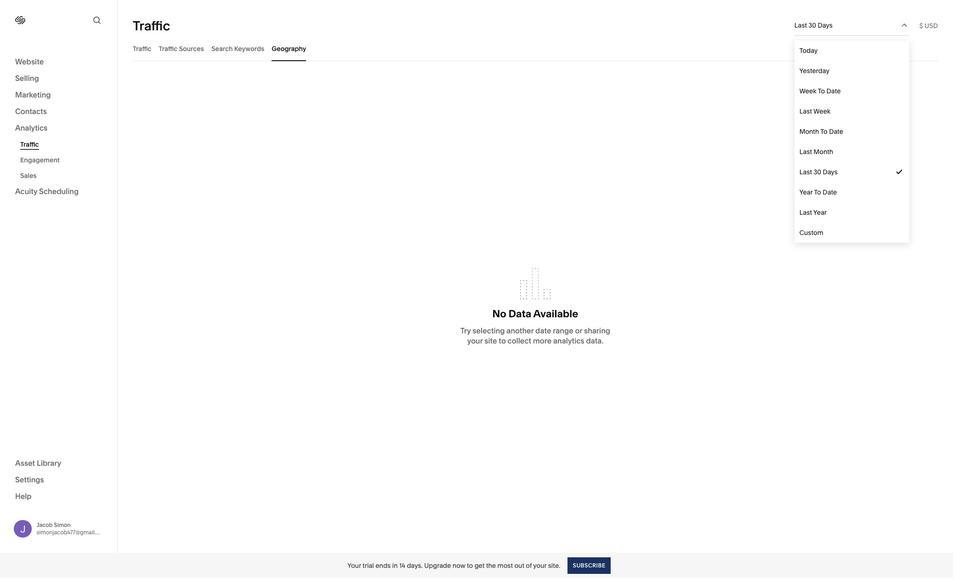 Task type: describe. For each thing, give the bounding box(es) containing it.
trial
[[363, 561, 374, 570]]

jacob simon simonjacob477@gmail.com
[[37, 521, 108, 536]]

no
[[493, 308, 507, 320]]

1 vertical spatial last 30 days
[[800, 168, 838, 176]]

keywords
[[234, 44, 265, 53]]

of
[[526, 561, 532, 570]]

year to date
[[800, 188, 838, 196]]

out
[[515, 561, 525, 570]]

subscribe button
[[568, 557, 611, 574]]

days.
[[407, 561, 423, 570]]

another
[[507, 326, 534, 335]]

0 horizontal spatial year
[[800, 188, 813, 196]]

asset library
[[15, 458, 61, 467]]

30 inside button
[[809, 21, 817, 29]]

yesterday
[[800, 67, 830, 75]]

site.
[[549, 561, 561, 570]]

to for week
[[818, 87, 826, 95]]

engagement
[[20, 156, 60, 164]]

scheduling
[[39, 187, 79, 196]]

data.
[[587, 336, 604, 345]]

or
[[576, 326, 583, 335]]

date for week to date
[[827, 87, 841, 95]]

your inside the try selecting another date range or sharing your site to collect more analytics data.
[[468, 336, 483, 345]]

last down month to date
[[800, 148, 813, 156]]

search keywords
[[212, 44, 265, 53]]

date
[[536, 326, 552, 335]]

last down week to date
[[800, 107, 813, 115]]

sales
[[20, 172, 37, 180]]

your
[[348, 561, 361, 570]]

month to date
[[800, 127, 844, 136]]

selling link
[[15, 73, 102, 84]]

contacts
[[15, 107, 47, 116]]

ends
[[376, 561, 391, 570]]

try selecting another date range or sharing your site to collect more analytics data.
[[461, 326, 611, 345]]

the
[[487, 561, 496, 570]]

subscribe
[[573, 562, 606, 569]]

1 vertical spatial to
[[467, 561, 473, 570]]

marketing link
[[15, 90, 102, 101]]

website
[[15, 57, 44, 66]]

tab list containing traffic
[[133, 36, 939, 61]]

try
[[461, 326, 471, 335]]

date for year to date
[[823, 188, 838, 196]]

get
[[475, 561, 485, 570]]

traffic inside button
[[159, 44, 178, 53]]

date for month to date
[[830, 127, 844, 136]]

settings link
[[15, 474, 102, 485]]

traffic button
[[133, 36, 152, 61]]

contacts link
[[15, 106, 102, 117]]

collect
[[508, 336, 532, 345]]

most
[[498, 561, 513, 570]]

sources
[[179, 44, 204, 53]]

range
[[553, 326, 574, 335]]

asset
[[15, 458, 35, 467]]

sales link
[[20, 168, 107, 184]]

last month
[[800, 148, 834, 156]]

simonjacob477@gmail.com
[[37, 529, 108, 536]]

site
[[485, 336, 497, 345]]



Task type: vqa. For each thing, say whether or not it's contained in the screenshot.
Sell physical items on your site
no



Task type: locate. For each thing, give the bounding box(es) containing it.
last inside last 30 days button
[[795, 21, 808, 29]]

2 vertical spatial to
[[815, 188, 822, 196]]

no data available
[[493, 308, 579, 320]]

0 vertical spatial 30
[[809, 21, 817, 29]]

to up 'last month'
[[821, 127, 828, 136]]

last 30 days inside last 30 days button
[[795, 21, 833, 29]]

today
[[800, 46, 818, 55]]

0 vertical spatial week
[[800, 87, 817, 95]]

last 30 days
[[795, 21, 833, 29], [800, 168, 838, 176]]

jacob
[[37, 521, 53, 528]]

traffic link
[[20, 137, 107, 152]]

year up last year
[[800, 188, 813, 196]]

search
[[212, 44, 233, 53]]

sharing
[[584, 326, 611, 335]]

0 vertical spatial date
[[827, 87, 841, 95]]

0 horizontal spatial to
[[467, 561, 473, 570]]

geography button
[[272, 36, 306, 61]]

0 vertical spatial year
[[800, 188, 813, 196]]

1 vertical spatial date
[[830, 127, 844, 136]]

available
[[534, 308, 579, 320]]

custom
[[800, 229, 824, 237]]

marketing
[[15, 90, 51, 99]]

month down month to date
[[814, 148, 834, 156]]

acuity
[[15, 187, 37, 196]]

help
[[15, 491, 32, 501]]

data
[[509, 308, 532, 320]]

last up "custom" on the top right
[[800, 208, 813, 217]]

date up last week in the top right of the page
[[827, 87, 841, 95]]

your trial ends in 14 days. upgrade now to get the most out of your site.
[[348, 561, 561, 570]]

1 vertical spatial 30
[[814, 168, 822, 176]]

to left get
[[467, 561, 473, 570]]

upgrade
[[425, 561, 451, 570]]

traffic down analytics
[[20, 140, 39, 149]]

traffic left traffic sources button
[[133, 44, 152, 53]]

week to date
[[800, 87, 841, 95]]

0 vertical spatial days
[[818, 21, 833, 29]]

your right of
[[534, 561, 547, 570]]

1 horizontal spatial to
[[499, 336, 506, 345]]

to
[[499, 336, 506, 345], [467, 561, 473, 570]]

selecting
[[473, 326, 505, 335]]

days
[[818, 21, 833, 29], [823, 168, 838, 176]]

library
[[37, 458, 61, 467]]

week down yesterday
[[800, 87, 817, 95]]

traffic sources button
[[159, 36, 204, 61]]

1 vertical spatial month
[[814, 148, 834, 156]]

in
[[392, 561, 398, 570]]

days up year to date
[[823, 168, 838, 176]]

last 30 days up today
[[795, 21, 833, 29]]

1 horizontal spatial year
[[814, 208, 827, 217]]

year
[[800, 188, 813, 196], [814, 208, 827, 217]]

analytics
[[15, 123, 47, 132]]

traffic
[[133, 18, 170, 33], [133, 44, 152, 53], [159, 44, 178, 53], [20, 140, 39, 149]]

asset library link
[[15, 458, 102, 469]]

date up last year
[[823, 188, 838, 196]]

now
[[453, 561, 466, 570]]

your
[[468, 336, 483, 345], [534, 561, 547, 570]]

acuity scheduling
[[15, 187, 79, 196]]

month down last week in the top right of the page
[[800, 127, 820, 136]]

last
[[795, 21, 808, 29], [800, 107, 813, 115], [800, 148, 813, 156], [800, 168, 813, 176], [800, 208, 813, 217]]

traffic left sources
[[159, 44, 178, 53]]

last 30 days button
[[795, 15, 910, 35]]

more
[[533, 336, 552, 345]]

1 vertical spatial days
[[823, 168, 838, 176]]

selling
[[15, 74, 39, 83]]

1 vertical spatial week
[[814, 107, 831, 115]]

acuity scheduling link
[[15, 186, 102, 197]]

website link
[[15, 57, 102, 68]]

to for year
[[815, 188, 822, 196]]

$ usd
[[920, 21, 939, 30]]

1 vertical spatial your
[[534, 561, 547, 570]]

traffic up traffic button
[[133, 18, 170, 33]]

engagement link
[[20, 152, 107, 168]]

0 vertical spatial month
[[800, 127, 820, 136]]

week
[[800, 87, 817, 95], [814, 107, 831, 115]]

tab list
[[133, 36, 939, 61]]

to inside the try selecting another date range or sharing your site to collect more analytics data.
[[499, 336, 506, 345]]

1 vertical spatial year
[[814, 208, 827, 217]]

analytics
[[554, 336, 585, 345]]

0 vertical spatial to
[[499, 336, 506, 345]]

$
[[920, 21, 924, 30]]

date
[[827, 87, 841, 95], [830, 127, 844, 136], [823, 188, 838, 196]]

to
[[818, 87, 826, 95], [821, 127, 828, 136], [815, 188, 822, 196]]

2 vertical spatial date
[[823, 188, 838, 196]]

settings
[[15, 475, 44, 484]]

1 vertical spatial to
[[821, 127, 828, 136]]

analytics link
[[15, 123, 102, 134]]

30 up today
[[809, 21, 817, 29]]

week up month to date
[[814, 107, 831, 115]]

to for month
[[821, 127, 828, 136]]

search keywords button
[[212, 36, 265, 61]]

days inside button
[[818, 21, 833, 29]]

month
[[800, 127, 820, 136], [814, 148, 834, 156]]

to right site
[[499, 336, 506, 345]]

0 vertical spatial last 30 days
[[795, 21, 833, 29]]

geography
[[272, 44, 306, 53]]

last week
[[800, 107, 831, 115]]

year down year to date
[[814, 208, 827, 217]]

your down try
[[468, 336, 483, 345]]

usd
[[925, 21, 939, 30]]

14
[[399, 561, 406, 570]]

date up 'last month'
[[830, 127, 844, 136]]

0 vertical spatial your
[[468, 336, 483, 345]]

simon
[[54, 521, 71, 528]]

1 horizontal spatial your
[[534, 561, 547, 570]]

last up today
[[795, 21, 808, 29]]

0 vertical spatial to
[[818, 87, 826, 95]]

to up last year
[[815, 188, 822, 196]]

days up today
[[818, 21, 833, 29]]

0 horizontal spatial your
[[468, 336, 483, 345]]

last down 'last month'
[[800, 168, 813, 176]]

30 up year to date
[[814, 168, 822, 176]]

30
[[809, 21, 817, 29], [814, 168, 822, 176]]

to up last week in the top right of the page
[[818, 87, 826, 95]]

traffic sources
[[159, 44, 204, 53]]

last 30 days up year to date
[[800, 168, 838, 176]]

last year
[[800, 208, 827, 217]]

help link
[[15, 491, 32, 501]]



